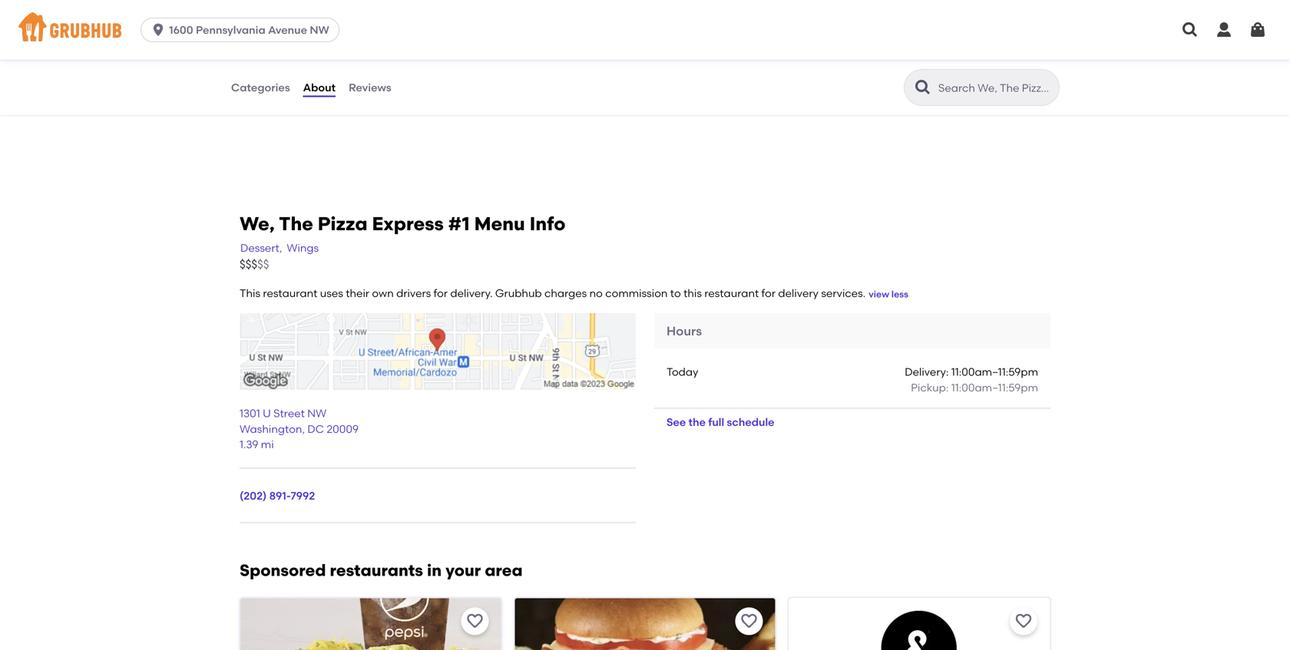 Task type: vqa. For each thing, say whether or not it's contained in the screenshot.
3rd Plus icon from left
no



Task type: locate. For each thing, give the bounding box(es) containing it.
delivery
[[779, 287, 819, 300]]

11:00am–11:59pm up pickup: 11:00am–11:59pm
[[952, 366, 1039, 379]]

3 save this restaurant image from the left
[[1015, 613, 1033, 631]]

1 horizontal spatial for
[[762, 287, 776, 300]]

in
[[427, 561, 442, 581]]

nw
[[310, 23, 330, 36], [308, 407, 327, 420]]

20009
[[327, 423, 359, 436]]

2 horizontal spatial save this restaurant button
[[1010, 608, 1038, 636]]

wings button
[[286, 240, 320, 257]]

nw inside button
[[310, 23, 330, 36]]

#1
[[448, 213, 470, 235]]

svg image left 1600 on the left top
[[151, 22, 166, 38]]

1301 u street nw washington , dc 20009 1.39 mi
[[240, 407, 359, 451]]

less
[[892, 289, 909, 300]]

0 horizontal spatial for
[[434, 287, 448, 300]]

nw up the dc
[[308, 407, 327, 420]]

svg image
[[1182, 21, 1200, 39], [1249, 21, 1268, 39], [151, 22, 166, 38]]

prices right and
[[652, 84, 684, 97]]

for left delivery
[[762, 287, 776, 300]]

$$$$$
[[240, 258, 269, 272]]

save this restaurant button
[[461, 608, 489, 636], [736, 608, 763, 636], [1010, 608, 1038, 636]]

2 save this restaurant button from the left
[[736, 608, 763, 636]]

drivers
[[397, 287, 431, 300]]

to
[[671, 287, 681, 300]]

set
[[465, 84, 480, 97]]

search icon image
[[914, 78, 933, 97]]

2 save this restaurant image from the left
[[740, 613, 759, 631]]

2 horizontal spatial save this restaurant image
[[1015, 613, 1033, 631]]

the inside button
[[689, 416, 706, 429]]

be
[[712, 84, 726, 97]]

1.39
[[240, 438, 258, 451]]

store.
[[773, 84, 802, 97]]

prices left on
[[509, 84, 540, 97]]

1600 pennsylvania avenue nw
[[169, 23, 330, 36]]

taco bell logo image
[[240, 599, 501, 651]]

their
[[346, 287, 370, 300]]

nw for street
[[308, 407, 327, 420]]

1 horizontal spatial save this restaurant image
[[740, 613, 759, 631]]

save this restaurant image for &pizza (e street) logo
[[1015, 613, 1033, 631]]

svg image inside 1600 pennsylvania avenue nw button
[[151, 22, 166, 38]]

svg image left svg icon on the right of the page
[[1182, 21, 1200, 39]]

0 horizontal spatial restaurant
[[263, 287, 318, 300]]

dc
[[308, 423, 324, 436]]

1 save this restaurant image from the left
[[466, 613, 484, 631]]

see
[[667, 416, 686, 429]]

1 horizontal spatial the
[[689, 416, 706, 429]]

svg image right svg icon on the right of the page
[[1249, 21, 1268, 39]]

save this restaurant button for &pizza (e street) logo
[[1010, 608, 1038, 636]]

dessert, button
[[240, 240, 283, 257]]

menu
[[475, 213, 525, 235]]

3 save this restaurant button from the left
[[1010, 608, 1038, 636]]

prices
[[509, 84, 540, 97], [652, 84, 684, 97]]

11:00am–11:59pm
[[952, 366, 1039, 379], [952, 382, 1039, 395]]

1 horizontal spatial save this restaurant button
[[736, 608, 763, 636]]

11:00am–11:59pm down delivery: 11:00am–11:59pm
[[952, 382, 1039, 395]]

$$$
[[240, 258, 257, 272]]

save this restaurant image
[[466, 613, 484, 631], [740, 613, 759, 631], [1015, 613, 1033, 631]]

full
[[709, 416, 725, 429]]

2 for from the left
[[762, 287, 776, 300]]

wings
[[287, 242, 319, 255]]

1 for from the left
[[434, 287, 448, 300]]

schedule
[[727, 416, 775, 429]]

1 11:00am–11:59pm from the top
[[952, 366, 1039, 379]]

,
[[302, 423, 305, 436]]

0 horizontal spatial the
[[559, 84, 576, 97]]

our
[[383, 84, 403, 97]]

0 vertical spatial nw
[[310, 23, 330, 36]]

main navigation navigation
[[0, 0, 1291, 60]]

2 prices from the left
[[652, 84, 684, 97]]

nw inside 1301 u street nw washington , dc 20009 1.39 mi
[[308, 407, 327, 420]]

view less button
[[869, 288, 909, 301]]

1 vertical spatial 11:00am–11:59pm
[[952, 382, 1039, 395]]

in-
[[759, 84, 773, 97]]

1 horizontal spatial prices
[[652, 84, 684, 97]]

this
[[240, 287, 261, 300]]

this
[[684, 287, 702, 300]]

0 vertical spatial the
[[559, 84, 576, 97]]

1 save this restaurant button from the left
[[461, 608, 489, 636]]

merchants
[[406, 84, 462, 97]]

0 horizontal spatial save this restaurant image
[[466, 613, 484, 631]]

save this restaurant image for taco bell logo at bottom
[[466, 613, 484, 631]]

1600
[[169, 23, 193, 36]]

2 11:00am–11:59pm from the top
[[952, 382, 1039, 395]]

nw right avenue
[[310, 23, 330, 36]]

area
[[485, 561, 523, 581]]

0 vertical spatial 11:00am–11:59pm
[[952, 366, 1039, 379]]

for right drivers
[[434, 287, 448, 300]]

0 horizontal spatial save this restaurant button
[[461, 608, 489, 636]]

0 horizontal spatial svg image
[[151, 22, 166, 38]]

info
[[530, 213, 566, 235]]

the left "full"
[[689, 416, 706, 429]]

sponsored
[[240, 561, 326, 581]]

1 vertical spatial nw
[[308, 407, 327, 420]]

nw for avenue
[[310, 23, 330, 36]]

pizza
[[318, 213, 368, 235]]

1 horizontal spatial restaurant
[[705, 287, 759, 300]]

about
[[303, 81, 336, 94]]

the
[[559, 84, 576, 97], [689, 416, 706, 429]]

1 vertical spatial the
[[689, 416, 706, 429]]

the right on
[[559, 84, 576, 97]]

(202) 891-7992
[[240, 490, 315, 503]]

0 horizontal spatial prices
[[509, 84, 540, 97]]

for
[[434, 287, 448, 300], [762, 287, 776, 300]]

restaurant
[[263, 287, 318, 300], [705, 287, 759, 300]]

we,
[[240, 213, 275, 235]]

pennsylvania
[[196, 23, 266, 36]]



Task type: describe. For each thing, give the bounding box(es) containing it.
dessert,
[[240, 242, 282, 255]]

u
[[263, 407, 271, 420]]

dessert, wings
[[240, 242, 319, 255]]

may
[[687, 84, 710, 97]]

delivery.
[[451, 287, 493, 300]]

item
[[483, 84, 506, 97]]

express
[[372, 213, 444, 235]]

washington
[[240, 423, 302, 436]]

1 prices from the left
[[509, 84, 540, 97]]

street
[[274, 407, 305, 420]]

today
[[667, 366, 699, 379]]

delivery: 11:00am–11:59pm
[[905, 366, 1039, 379]]

avenue
[[268, 23, 307, 36]]

our merchants set item prices on the platform, and prices may be lower in-store.
[[383, 84, 802, 97]]

own
[[372, 287, 394, 300]]

on
[[543, 84, 556, 97]]

7992
[[291, 490, 315, 503]]

the
[[279, 213, 313, 235]]

2 horizontal spatial svg image
[[1249, 21, 1268, 39]]

view
[[869, 289, 890, 300]]

platform,
[[578, 84, 626, 97]]

your
[[446, 561, 481, 581]]

Search We, The Pizza Express #1 search field
[[937, 81, 1055, 95]]

we, the pizza express #1 menu info
[[240, 213, 566, 235]]

2 restaurant from the left
[[705, 287, 759, 300]]

grubhub
[[495, 287, 542, 300]]

(202) 891-7992 button
[[240, 489, 315, 504]]

delivery:
[[905, 366, 949, 379]]

this restaurant uses their own drivers for delivery. grubhub charges no commission to this restaurant for delivery services. view less
[[240, 287, 909, 300]]

restaurants
[[330, 561, 423, 581]]

save this restaurant button for hard rock cafe logo
[[736, 608, 763, 636]]

see the full schedule
[[667, 416, 775, 429]]

hours
[[667, 324, 702, 339]]

categories button
[[230, 60, 291, 115]]

about button
[[302, 60, 337, 115]]

891-
[[269, 490, 291, 503]]

charges
[[545, 287, 587, 300]]

11:00am–11:59pm for pickup: 11:00am–11:59pm
[[952, 382, 1039, 395]]

services.
[[822, 287, 866, 300]]

&pizza (e street) logo image
[[869, 599, 971, 651]]

1 horizontal spatial svg image
[[1182, 21, 1200, 39]]

1301
[[240, 407, 260, 420]]

commission
[[606, 287, 668, 300]]

(202)
[[240, 490, 267, 503]]

mi
[[261, 438, 274, 451]]

reviews
[[349, 81, 392, 94]]

1 restaurant from the left
[[263, 287, 318, 300]]

categories
[[231, 81, 290, 94]]

svg image
[[1216, 21, 1234, 39]]

save this restaurant image for hard rock cafe logo
[[740, 613, 759, 631]]

1600 pennsylvania avenue nw button
[[141, 18, 346, 42]]

and
[[629, 84, 650, 97]]

lower
[[728, 84, 756, 97]]

save this restaurant button for taco bell logo at bottom
[[461, 608, 489, 636]]

11:00am–11:59pm for delivery: 11:00am–11:59pm
[[952, 366, 1039, 379]]

pickup:
[[911, 382, 949, 395]]

sponsored restaurants in your area
[[240, 561, 523, 581]]

reviews button
[[348, 60, 392, 115]]

pickup: 11:00am–11:59pm
[[911, 382, 1039, 395]]

see the full schedule button
[[655, 409, 787, 437]]

no
[[590, 287, 603, 300]]

uses
[[320, 287, 343, 300]]

hard rock cafe logo image
[[515, 599, 776, 651]]



